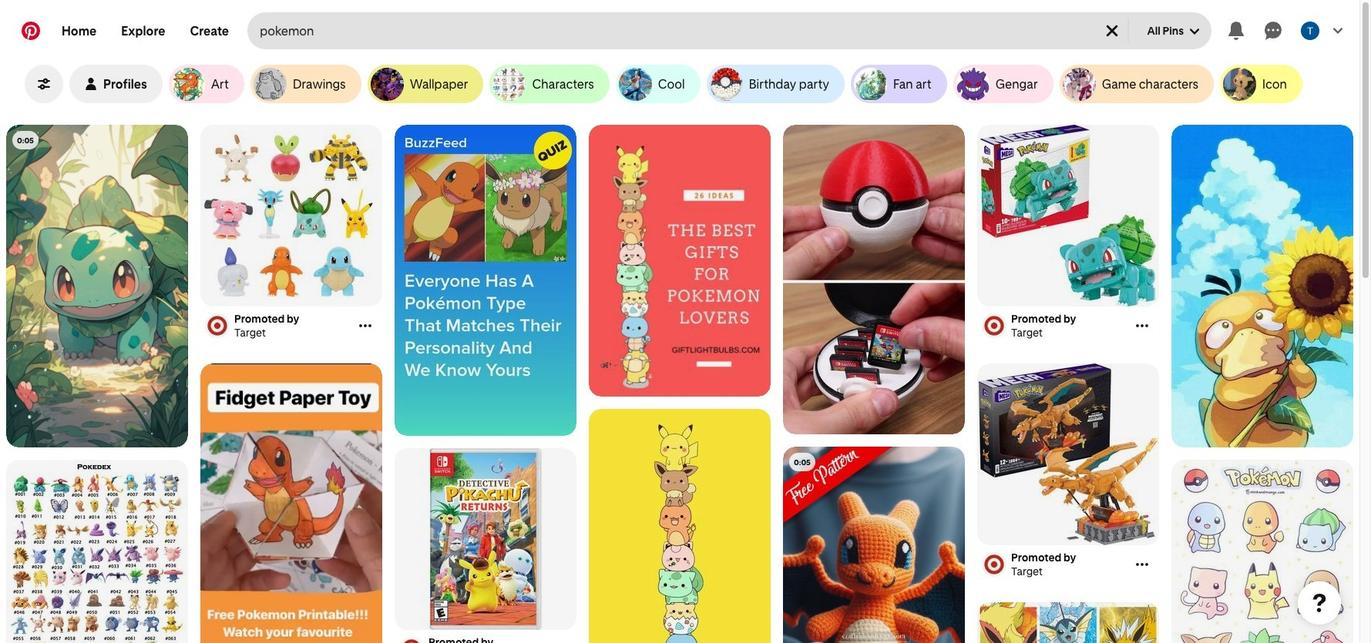 Task type: locate. For each thing, give the bounding box(es) containing it.
this contains an image of: image
[[589, 409, 771, 644], [6, 460, 188, 644]]

this contains an image of: pokeball switch cartridge case 3d printed image
[[783, 125, 965, 435]]

solve mysteries with the personality-packed detective pikachu! unravel a series of mysteries across ryme city with a tough-talking, coffee-loving pikachu and his human partner, tim goodman. when a jewel theft occurs, the case sets this great detective duo down a path filled with mystery. why did tim's father, harry, go missing? what is causing the pokémon-related incidents around ryme city? answer these questions and more by searching for clues, investigating scenes, and using your case notebook image
[[395, 449, 577, 631]]

prices may vary. contains a 100 piece jigsaw puzzle finished size is 15 x 11 inches made with 100% recycled paperboard large puzzle pieces are sized perfect for little puzzler hands official licensee of the pokémon company international image
[[977, 603, 1159, 644]]

this contains an image of: pokemon kawaii image
[[1172, 460, 1354, 644]]

list
[[0, 125, 1360, 644]]

this contains an image of: everyone has a pokémon type that matches their personality and we know yours image
[[395, 125, 577, 436]]

build your pokémon team with this battle figure 10 pack. this target exclusive set includes 2-inch pikachu, squirtle, bulbasaur, charmander, snubbull, applin, litwick, mankey, and horsea plus a 4.5-inch electivire. they all feature authentic details and look like they jumped right out of the pokémon animated series. equipped with multiple types of pokémon, you'll be ready to battle any trainer from any region. officially licensed pokémon product from jazwares. ages 4+ includes: • (1) 2-inch pika image
[[200, 125, 382, 307]]

the kanto region pokémon bulbasaur is ready to battle with this 789-piece building set. featuring authentic details, including an opening mouth and poseable legs, you won't 'be-leaf' the display possibilities. this building set pairs well with other jumbo pokémon for endless building fun. image
[[977, 125, 1159, 307]]

filter image
[[38, 78, 50, 90]]



Task type: vqa. For each thing, say whether or not it's contained in the screenshot.
board to the right
no



Task type: describe. For each thing, give the bounding box(es) containing it.
this contains an image of: pin by ː͡ૢ་༘ ۪۪❁꫶ཻུ۪۪᭭⃟ ⃟----❌ on idea pins by you in 2022 | pokemon painting, cute pokemon wallpaper, pokemon image
[[1172, 125, 1354, 448]]

this contains an image of: charizard amigurumi image
[[783, 447, 965, 644]]

feel the heat with this highly detailed and poseable motion charizard, our most epic building set to date. build the model and turn the crank to watch charizard move back-and-forth as its wings flap and the lava moves. the detailed base includes interchangeable name plates in different languages for varied display options. this showstopping set is sure to be a highlight in any collection. image
[[977, 364, 1159, 546]]

0 horizontal spatial this contains an image of: image
[[6, 460, 188, 644]]

person image
[[85, 78, 97, 90]]

dropdown image
[[1190, 27, 1199, 36]]

this contains an image of: cute pokemon art: unveiling adorable masterpieces 2024 image
[[6, 125, 188, 448]]

this contains an image of: best gifts for pokemon lovers image
[[589, 125, 771, 398]]

tara schultz image
[[1301, 22, 1320, 40]]

Search text field
[[260, 12, 1090, 49]]

1 horizontal spatial this contains an image of: image
[[589, 409, 771, 644]]



